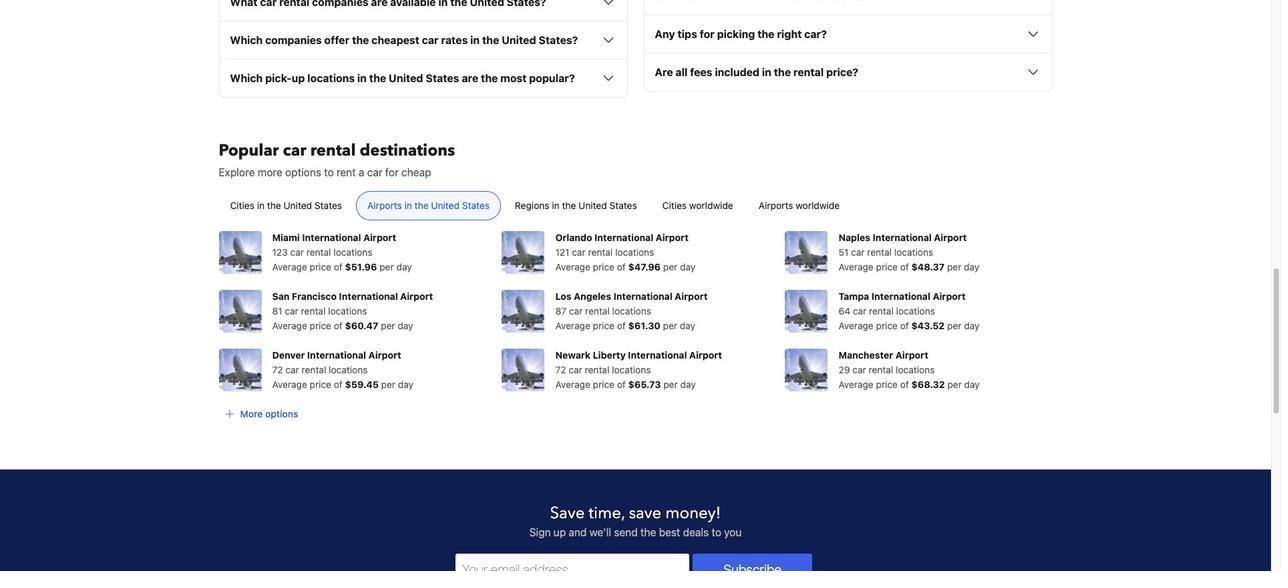 Task type: describe. For each thing, give the bounding box(es) containing it.
which companies offer the cheapest car rates  in the united states?
[[230, 34, 578, 46]]

pick-
[[265, 72, 292, 84]]

day inside san francisco international airport 81 car rental locations average price of $60.47 per day
[[398, 320, 413, 332]]

rental inside denver international airport 72 car rental locations average price of $59.45 per day
[[302, 364, 326, 376]]

denver international airport 72 car rental locations average price of $59.45 per day
[[272, 350, 414, 391]]

which pick-up locations in the united states are the most popular? button
[[230, 70, 617, 86]]

123
[[272, 247, 288, 258]]

which companies offer the cheapest car rates  in the united states? button
[[230, 32, 617, 48]]

offer
[[324, 34, 350, 46]]

72 inside newark liberty international airport 72 car rental locations average price of $65.73 per day
[[556, 364, 566, 376]]

san francisco international airport 81 car rental locations average price of $60.47 per day
[[272, 291, 433, 332]]

rental inside los angeles international airport 87 car rental locations average price of $61.30 per day
[[586, 306, 610, 317]]

the down right
[[774, 66, 791, 78]]

day inside tampa international airport 64 car rental locations average price of $43.52 per day
[[965, 320, 980, 332]]

the right rates
[[483, 34, 499, 46]]

to inside save time, save money! sign up and we'll send the best deals to you
[[712, 527, 722, 539]]

cheap car rental at denver international airport – den image
[[219, 349, 262, 392]]

price inside san francisco international airport 81 car rental locations average price of $60.47 per day
[[310, 320, 332, 332]]

per inside manchester airport 29 car rental locations average price of $68.32 per day
[[948, 379, 962, 391]]

average inside tampa international airport 64 car rental locations average price of $43.52 per day
[[839, 320, 874, 332]]

locations inside 'miami international airport 123 car rental locations average price of $51.96 per day'
[[334, 247, 373, 258]]

airports worldwide
[[759, 200, 840, 211]]

international inside the orlando international airport 121 car rental locations average price of $47.96 per day
[[595, 232, 654, 243]]

save
[[629, 503, 662, 525]]

fees
[[691, 66, 713, 78]]

worldwide for airports worldwide
[[796, 200, 840, 211]]

rental inside 'miami international airport 123 car rental locations average price of $51.96 per day'
[[307, 247, 331, 258]]

options inside 'button'
[[265, 409, 298, 420]]

regions in the united states button
[[504, 191, 649, 221]]

picking
[[718, 28, 755, 40]]

cities for cities in the united states
[[230, 200, 255, 211]]

of inside manchester airport 29 car rental locations average price of $68.32 per day
[[901, 379, 910, 391]]

newark
[[556, 350, 591, 361]]

average inside manchester airport 29 car rental locations average price of $68.32 per day
[[839, 379, 874, 391]]

day inside newark liberty international airport 72 car rental locations average price of $65.73 per day
[[681, 379, 696, 391]]

united down which companies offer the cheapest car rates  in the united states?
[[389, 72, 423, 84]]

united for regions in the united states
[[579, 200, 607, 211]]

per inside 'miami international airport 123 car rental locations average price of $51.96 per day'
[[380, 262, 394, 273]]

$51.96
[[345, 262, 377, 273]]

airport inside san francisco international airport 81 car rental locations average price of $60.47 per day
[[400, 291, 433, 302]]

any tips for picking the right car? button
[[655, 26, 1042, 42]]

airport inside 'miami international airport 123 car rental locations average price of $51.96 per day'
[[364, 232, 396, 243]]

of inside newark liberty international airport 72 car rental locations average price of $65.73 per day
[[617, 379, 626, 391]]

best
[[659, 527, 681, 539]]

send
[[614, 527, 638, 539]]

price inside newark liberty international airport 72 car rental locations average price of $65.73 per day
[[593, 379, 615, 391]]

states?
[[539, 34, 578, 46]]

miami
[[272, 232, 300, 243]]

popular?
[[529, 72, 575, 84]]

francisco
[[292, 291, 337, 302]]

naples international airport 51 car rental locations average price of $48.37 per day
[[839, 232, 980, 273]]

car inside tampa international airport 64 car rental locations average price of $43.52 per day
[[853, 306, 867, 317]]

united for cities in the united states
[[284, 200, 312, 211]]

international inside los angeles international airport 87 car rental locations average price of $61.30 per day
[[614, 291, 673, 302]]

87
[[556, 306, 567, 317]]

you
[[725, 527, 742, 539]]

car inside naples international airport 51 car rental locations average price of $48.37 per day
[[852, 247, 865, 258]]

los angeles international airport 87 car rental locations average price of $61.30 per day
[[556, 291, 708, 332]]

$43.52
[[912, 320, 945, 332]]

more options
[[240, 409, 298, 420]]

rental inside newark liberty international airport 72 car rental locations average price of $65.73 per day
[[585, 364, 610, 376]]

$61.30
[[629, 320, 661, 332]]

airport inside naples international airport 51 car rental locations average price of $48.37 per day
[[935, 232, 967, 243]]

the down more
[[267, 200, 281, 211]]

per inside naples international airport 51 car rental locations average price of $48.37 per day
[[948, 262, 962, 273]]

of inside los angeles international airport 87 car rental locations average price of $61.30 per day
[[617, 320, 626, 332]]

liberty
[[593, 350, 626, 361]]

up inside which pick-up locations in the united states are the most popular? dropdown button
[[292, 72, 305, 84]]

locations inside naples international airport 51 car rental locations average price of $48.37 per day
[[895, 247, 934, 258]]

cities worldwide button
[[651, 191, 745, 221]]

locations inside denver international airport 72 car rental locations average price of $59.45 per day
[[329, 364, 368, 376]]

included
[[715, 66, 760, 78]]

car inside dropdown button
[[422, 34, 439, 46]]

rates
[[441, 34, 468, 46]]

miami international airport 123 car rental locations average price of $51.96 per day
[[272, 232, 412, 273]]

in right rates
[[471, 34, 480, 46]]

states for regions in the united states
[[610, 200, 637, 211]]

cheap car rental at orlando international airport – mco image
[[502, 231, 545, 274]]

average inside san francisco international airport 81 car rental locations average price of $60.47 per day
[[272, 320, 307, 332]]

rental inside popular car rental destinations explore more options to rent a car for cheap
[[311, 140, 356, 162]]

$59.45
[[345, 379, 379, 391]]

the inside save time, save money! sign up and we'll send the best deals to you
[[641, 527, 657, 539]]

rental inside manchester airport 29 car rental locations average price of $68.32 per day
[[869, 364, 894, 376]]

per inside the orlando international airport 121 car rental locations average price of $47.96 per day
[[664, 262, 678, 273]]

cheap car rental at manchester airport – man image
[[786, 349, 828, 392]]

in down which companies offer the cheapest car rates  in the united states?
[[358, 72, 367, 84]]

and
[[569, 527, 587, 539]]

cities in the united states button
[[219, 191, 354, 221]]

tampa international airport 64 car rental locations average price of $43.52 per day
[[839, 291, 980, 332]]

in inside button
[[552, 200, 560, 211]]

angeles
[[574, 291, 612, 302]]

states for airports in the united states
[[462, 200, 490, 211]]

the right offer
[[352, 34, 369, 46]]

car inside denver international airport 72 car rental locations average price of $59.45 per day
[[286, 364, 299, 376]]

most
[[501, 72, 527, 84]]

states inside dropdown button
[[426, 72, 459, 84]]

to inside popular car rental destinations explore more options to rent a car for cheap
[[324, 167, 334, 179]]

destinations
[[360, 140, 455, 162]]

airport inside newark liberty international airport 72 car rental locations average price of $65.73 per day
[[690, 350, 723, 361]]

of inside san francisco international airport 81 car rental locations average price of $60.47 per day
[[334, 320, 343, 332]]

all
[[676, 66, 688, 78]]

international inside 'miami international airport 123 car rental locations average price of $51.96 per day'
[[302, 232, 361, 243]]

up inside save time, save money! sign up and we'll send the best deals to you
[[554, 527, 566, 539]]

a
[[359, 167, 365, 179]]

average inside naples international airport 51 car rental locations average price of $48.37 per day
[[839, 262, 874, 273]]

manchester airport 29 car rental locations average price of $68.32 per day
[[839, 350, 980, 391]]

rent
[[337, 167, 356, 179]]

64
[[839, 306, 851, 317]]

which pick-up locations in the united states are the most popular?
[[230, 72, 575, 84]]

naples
[[839, 232, 871, 243]]

rental inside san francisco international airport 81 car rental locations average price of $60.47 per day
[[301, 306, 326, 317]]

$68.32
[[912, 379, 945, 391]]

regions
[[515, 200, 550, 211]]

popular
[[219, 140, 279, 162]]

car right the a
[[367, 167, 383, 179]]

cheap car rental at miami international airport – mia image
[[219, 231, 262, 274]]

tips
[[678, 28, 698, 40]]

are all fees included in the rental price?
[[655, 66, 859, 78]]

day inside manchester airport 29 car rental locations average price of $68.32 per day
[[965, 379, 980, 391]]

of inside tampa international airport 64 car rental locations average price of $43.52 per day
[[901, 320, 910, 332]]

day inside the orlando international airport 121 car rental locations average price of $47.96 per day
[[680, 262, 696, 273]]

per inside newark liberty international airport 72 car rental locations average price of $65.73 per day
[[664, 379, 678, 391]]

locations inside san francisco international airport 81 car rental locations average price of $60.47 per day
[[328, 306, 367, 317]]

airport inside los angeles international airport 87 car rental locations average price of $61.30 per day
[[675, 291, 708, 302]]

average inside the orlando international airport 121 car rental locations average price of $47.96 per day
[[556, 262, 591, 273]]

worldwide for cities worldwide
[[690, 200, 734, 211]]

airports worldwide button
[[748, 191, 852, 221]]

airport inside manchester airport 29 car rental locations average price of $68.32 per day
[[896, 350, 929, 361]]

price inside tampa international airport 64 car rental locations average price of $43.52 per day
[[877, 320, 898, 332]]

locations inside los angeles international airport 87 car rental locations average price of $61.30 per day
[[613, 306, 652, 317]]

in down more
[[257, 200, 265, 211]]

rental inside the orlando international airport 121 car rental locations average price of $47.96 per day
[[588, 247, 613, 258]]

united up most
[[502, 34, 536, 46]]

cheap car rental at los angeles international airport – lax image
[[502, 290, 545, 333]]

sign
[[530, 527, 551, 539]]

manchester
[[839, 350, 894, 361]]

more
[[240, 409, 263, 420]]

international inside naples international airport 51 car rental locations average price of $48.37 per day
[[873, 232, 932, 243]]

car right popular
[[283, 140, 307, 162]]

airport inside denver international airport 72 car rental locations average price of $59.45 per day
[[369, 350, 402, 361]]

average inside 'miami international airport 123 car rental locations average price of $51.96 per day'
[[272, 262, 307, 273]]

international inside newark liberty international airport 72 car rental locations average price of $65.73 per day
[[628, 350, 687, 361]]

locations inside manchester airport 29 car rental locations average price of $68.32 per day
[[896, 364, 935, 376]]

deals
[[683, 527, 709, 539]]



Task type: vqa. For each thing, say whether or not it's contained in the screenshot.
the options inside the Popular car rental destinations Explore more options to rent a car for cheap
yes



Task type: locate. For each thing, give the bounding box(es) containing it.
which left pick-
[[230, 72, 263, 84]]

international up $51.96 on the top left of the page
[[302, 232, 361, 243]]

1 72 from the left
[[272, 364, 283, 376]]

1 worldwide from the left
[[690, 200, 734, 211]]

1 horizontal spatial for
[[700, 28, 715, 40]]

per right $47.96
[[664, 262, 678, 273]]

international down the $48.37 on the top right of the page
[[872, 291, 931, 302]]

0 vertical spatial which
[[230, 34, 263, 46]]

which
[[230, 34, 263, 46], [230, 72, 263, 84]]

72
[[272, 364, 283, 376], [556, 364, 566, 376]]

more options button
[[219, 403, 304, 427]]

states left are
[[426, 72, 459, 84]]

1 horizontal spatial airports
[[759, 200, 794, 211]]

day right $60.47
[[398, 320, 413, 332]]

rental down denver
[[302, 364, 326, 376]]

international inside denver international airport 72 car rental locations average price of $59.45 per day
[[307, 350, 366, 361]]

price
[[310, 262, 332, 273], [593, 262, 615, 273], [877, 262, 898, 273], [310, 320, 332, 332], [593, 320, 615, 332], [877, 320, 898, 332], [310, 379, 332, 391], [593, 379, 615, 391], [877, 379, 898, 391]]

car down denver
[[286, 364, 299, 376]]

average inside denver international airport 72 car rental locations average price of $59.45 per day
[[272, 379, 307, 391]]

airports
[[368, 200, 402, 211], [759, 200, 794, 211]]

51
[[839, 247, 849, 258]]

price inside los angeles international airport 87 car rental locations average price of $61.30 per day
[[593, 320, 615, 332]]

airport inside the orlando international airport 121 car rental locations average price of $47.96 per day
[[656, 232, 689, 243]]

denver
[[272, 350, 305, 361]]

international up $65.73
[[628, 350, 687, 361]]

car inside the orlando international airport 121 car rental locations average price of $47.96 per day
[[572, 247, 586, 258]]

cheap car rental at tampa international airport – tpa image
[[786, 290, 828, 333]]

per right $51.96 on the top left of the page
[[380, 262, 394, 273]]

Your email address email field
[[456, 554, 690, 571]]

international up the $48.37 on the top right of the page
[[873, 232, 932, 243]]

81
[[272, 306, 282, 317]]

international down $60.47
[[307, 350, 366, 361]]

72 down denver
[[272, 364, 283, 376]]

$65.73
[[629, 379, 661, 391]]

to
[[324, 167, 334, 179], [712, 527, 722, 539]]

tab list
[[208, 191, 1064, 221]]

rental right 123
[[307, 247, 331, 258]]

united up miami
[[284, 200, 312, 211]]

of
[[334, 262, 343, 273], [617, 262, 626, 273], [901, 262, 910, 273], [334, 320, 343, 332], [617, 320, 626, 332], [901, 320, 910, 332], [334, 379, 343, 391], [617, 379, 626, 391], [901, 379, 910, 391]]

up down 'companies'
[[292, 72, 305, 84]]

airports inside button
[[368, 200, 402, 211]]

per right $43.52
[[948, 320, 962, 332]]

worldwide inside 'button'
[[796, 200, 840, 211]]

any tips for picking the right car?
[[655, 28, 827, 40]]

cheap car rental at newark liberty international airport – ewr image
[[502, 349, 545, 392]]

of left $68.32
[[901, 379, 910, 391]]

0 horizontal spatial up
[[292, 72, 305, 84]]

1 airports from the left
[[368, 200, 402, 211]]

rental down orlando
[[588, 247, 613, 258]]

of inside denver international airport 72 car rental locations average price of $59.45 per day
[[334, 379, 343, 391]]

day inside naples international airport 51 car rental locations average price of $48.37 per day
[[965, 262, 980, 273]]

day right $43.52
[[965, 320, 980, 332]]

cheap car rental at san francisco international airport – sfo image
[[219, 290, 262, 333]]

states inside button
[[610, 200, 637, 211]]

per inside tampa international airport 64 car rental locations average price of $43.52 per day
[[948, 320, 962, 332]]

locations up $51.96 on the top left of the page
[[334, 247, 373, 258]]

of left $65.73
[[617, 379, 626, 391]]

0 vertical spatial options
[[285, 167, 321, 179]]

price inside denver international airport 72 car rental locations average price of $59.45 per day
[[310, 379, 332, 391]]

1 horizontal spatial up
[[554, 527, 566, 539]]

2 72 from the left
[[556, 364, 566, 376]]

more
[[258, 167, 283, 179]]

locations up $47.96
[[616, 247, 655, 258]]

of inside 'miami international airport 123 car rental locations average price of $51.96 per day'
[[334, 262, 343, 273]]

price inside the orlando international airport 121 car rental locations average price of $47.96 per day
[[593, 262, 615, 273]]

rental inside naples international airport 51 car rental locations average price of $48.37 per day
[[868, 247, 892, 258]]

to left you
[[712, 527, 722, 539]]

2 airports from the left
[[759, 200, 794, 211]]

0 horizontal spatial for
[[385, 167, 399, 179]]

tampa
[[839, 291, 870, 302]]

which left 'companies'
[[230, 34, 263, 46]]

car right 81
[[285, 306, 299, 317]]

for inside popular car rental destinations explore more options to rent a car for cheap
[[385, 167, 399, 179]]

car inside san francisco international airport 81 car rental locations average price of $60.47 per day
[[285, 306, 299, 317]]

day right the "$59.45"
[[398, 379, 414, 391]]

rental down liberty
[[585, 364, 610, 376]]

per
[[380, 262, 394, 273], [664, 262, 678, 273], [948, 262, 962, 273], [381, 320, 395, 332], [663, 320, 678, 332], [948, 320, 962, 332], [381, 379, 396, 391], [664, 379, 678, 391], [948, 379, 962, 391]]

the down cheap
[[415, 200, 429, 211]]

of left $47.96
[[617, 262, 626, 273]]

$48.37
[[912, 262, 945, 273]]

for
[[700, 28, 715, 40], [385, 167, 399, 179]]

tab list containing cities in the united states
[[208, 191, 1064, 221]]

orlando international airport 121 car rental locations average price of $47.96 per day
[[556, 232, 696, 273]]

price up manchester
[[877, 320, 898, 332]]

cheapest
[[372, 34, 420, 46]]

the inside button
[[562, 200, 576, 211]]

car inside 'miami international airport 123 car rental locations average price of $51.96 per day'
[[290, 247, 304, 258]]

airports for airports worldwide
[[759, 200, 794, 211]]

car right 29 on the right
[[853, 364, 867, 376]]

the right are
[[481, 72, 498, 84]]

rental down the naples
[[868, 247, 892, 258]]

in right regions
[[552, 200, 560, 211]]

money!
[[666, 503, 721, 525]]

average down 81
[[272, 320, 307, 332]]

1 which from the top
[[230, 34, 263, 46]]

rental inside dropdown button
[[794, 66, 824, 78]]

72 down newark
[[556, 364, 566, 376]]

price up liberty
[[593, 320, 615, 332]]

save
[[550, 503, 585, 525]]

car right 51
[[852, 247, 865, 258]]

of inside the orlando international airport 121 car rental locations average price of $47.96 per day
[[617, 262, 626, 273]]

1 horizontal spatial cities
[[663, 200, 687, 211]]

price up angeles
[[593, 262, 615, 273]]

locations up the $48.37 on the top right of the page
[[895, 247, 934, 258]]

price inside naples international airport 51 car rental locations average price of $48.37 per day
[[877, 262, 898, 273]]

car right 123
[[290, 247, 304, 258]]

car down orlando
[[572, 247, 586, 258]]

states left regions
[[462, 200, 490, 211]]

which for which pick-up locations in the united states are the most popular?
[[230, 72, 263, 84]]

2 worldwide from the left
[[796, 200, 840, 211]]

airport
[[364, 232, 396, 243], [656, 232, 689, 243], [935, 232, 967, 243], [400, 291, 433, 302], [675, 291, 708, 302], [933, 291, 966, 302], [369, 350, 402, 361], [690, 350, 723, 361], [896, 350, 929, 361]]

per inside san francisco international airport 81 car rental locations average price of $60.47 per day
[[381, 320, 395, 332]]

the down cheapest
[[369, 72, 386, 84]]

per right the "$59.45"
[[381, 379, 396, 391]]

save time, save money! sign up and we'll send the best deals to you
[[530, 503, 742, 539]]

price left the $48.37 on the top right of the page
[[877, 262, 898, 273]]

up
[[292, 72, 305, 84], [554, 527, 566, 539]]

0 horizontal spatial worldwide
[[690, 200, 734, 211]]

any
[[655, 28, 675, 40]]

per right the $48.37 on the top right of the page
[[948, 262, 962, 273]]

per right '$61.30'
[[663, 320, 678, 332]]

0 horizontal spatial 72
[[272, 364, 283, 376]]

average down 51
[[839, 262, 874, 273]]

rental down "tampa"
[[870, 306, 894, 317]]

of left $51.96 on the top left of the page
[[334, 262, 343, 273]]

1 horizontal spatial worldwide
[[796, 200, 840, 211]]

price up francisco at bottom left
[[310, 262, 332, 273]]

price inside 'miami international airport 123 car rental locations average price of $51.96 per day'
[[310, 262, 332, 273]]

per inside denver international airport 72 car rental locations average price of $59.45 per day
[[381, 379, 396, 391]]

airports in the united states
[[368, 200, 490, 211]]

locations
[[308, 72, 355, 84], [334, 247, 373, 258], [616, 247, 655, 258], [895, 247, 934, 258], [328, 306, 367, 317], [613, 306, 652, 317], [897, 306, 936, 317], [329, 364, 368, 376], [612, 364, 651, 376], [896, 364, 935, 376]]

price inside manchester airport 29 car rental locations average price of $68.32 per day
[[877, 379, 898, 391]]

of left $60.47
[[334, 320, 343, 332]]

1 cities from the left
[[230, 200, 255, 211]]

price down liberty
[[593, 379, 615, 391]]

airport inside tampa international airport 64 car rental locations average price of $43.52 per day
[[933, 291, 966, 302]]

2 which from the top
[[230, 72, 263, 84]]

0 horizontal spatial to
[[324, 167, 334, 179]]

rental down francisco at bottom left
[[301, 306, 326, 317]]

price?
[[827, 66, 859, 78]]

locations inside the orlando international airport 121 car rental locations average price of $47.96 per day
[[616, 247, 655, 258]]

day inside denver international airport 72 car rental locations average price of $59.45 per day
[[398, 379, 414, 391]]

72 inside denver international airport 72 car rental locations average price of $59.45 per day
[[272, 364, 283, 376]]

we'll
[[590, 527, 612, 539]]

day right $65.73
[[681, 379, 696, 391]]

are
[[462, 72, 479, 84]]

are all fees included in the rental price? button
[[655, 64, 1042, 80]]

in right included
[[762, 66, 772, 78]]

1 horizontal spatial to
[[712, 527, 722, 539]]

international inside san francisco international airport 81 car rental locations average price of $60.47 per day
[[339, 291, 398, 302]]

29
[[839, 364, 850, 376]]

locations up $60.47
[[328, 306, 367, 317]]

international inside tampa international airport 64 car rental locations average price of $43.52 per day
[[872, 291, 931, 302]]

options
[[285, 167, 321, 179], [265, 409, 298, 420]]

0 vertical spatial to
[[324, 167, 334, 179]]

for right tips
[[700, 28, 715, 40]]

car inside newark liberty international airport 72 car rental locations average price of $65.73 per day
[[569, 364, 583, 376]]

options inside popular car rental destinations explore more options to rent a car for cheap
[[285, 167, 321, 179]]

states
[[426, 72, 459, 84], [315, 200, 342, 211], [462, 200, 490, 211], [610, 200, 637, 211]]

average
[[272, 262, 307, 273], [556, 262, 591, 273], [839, 262, 874, 273], [272, 320, 307, 332], [556, 320, 591, 332], [839, 320, 874, 332], [272, 379, 307, 391], [556, 379, 591, 391], [839, 379, 874, 391]]

cheap car rental at naples international airport – nap image
[[786, 231, 828, 274]]

per right $60.47
[[381, 320, 395, 332]]

of left $43.52
[[901, 320, 910, 332]]

rental inside tampa international airport 64 car rental locations average price of $43.52 per day
[[870, 306, 894, 317]]

car
[[422, 34, 439, 46], [283, 140, 307, 162], [367, 167, 383, 179], [290, 247, 304, 258], [572, 247, 586, 258], [852, 247, 865, 258], [285, 306, 299, 317], [569, 306, 583, 317], [853, 306, 867, 317], [286, 364, 299, 376], [569, 364, 583, 376], [853, 364, 867, 376]]

per inside los angeles international airport 87 car rental locations average price of $61.30 per day
[[663, 320, 678, 332]]

cities for cities worldwide
[[663, 200, 687, 211]]

per right $68.32
[[948, 379, 962, 391]]

locations up the "$59.45"
[[329, 364, 368, 376]]

are
[[655, 66, 673, 78]]

international up $60.47
[[339, 291, 398, 302]]

companies
[[265, 34, 322, 46]]

newark liberty international airport 72 car rental locations average price of $65.73 per day
[[556, 350, 723, 391]]

rental down angeles
[[586, 306, 610, 317]]

day
[[397, 262, 412, 273], [680, 262, 696, 273], [965, 262, 980, 273], [398, 320, 413, 332], [680, 320, 696, 332], [965, 320, 980, 332], [398, 379, 414, 391], [681, 379, 696, 391], [965, 379, 980, 391]]

$47.96
[[629, 262, 661, 273]]

of inside naples international airport 51 car rental locations average price of $48.37 per day
[[901, 262, 910, 273]]

0 vertical spatial for
[[700, 28, 715, 40]]

international up $47.96
[[595, 232, 654, 243]]

1 horizontal spatial 72
[[556, 364, 566, 376]]

the down save
[[641, 527, 657, 539]]

international up '$61.30'
[[614, 291, 673, 302]]

states for cities in the united states
[[315, 200, 342, 211]]

united for airports in the united states
[[431, 200, 460, 211]]

orlando
[[556, 232, 592, 243]]

average down 64 on the bottom right of the page
[[839, 320, 874, 332]]

car inside los angeles international airport 87 car rental locations average price of $61.30 per day
[[569, 306, 583, 317]]

international
[[302, 232, 361, 243], [595, 232, 654, 243], [873, 232, 932, 243], [339, 291, 398, 302], [614, 291, 673, 302], [872, 291, 931, 302], [307, 350, 366, 361], [628, 350, 687, 361]]

explore
[[219, 167, 255, 179]]

0 horizontal spatial cities
[[230, 200, 255, 211]]

2 cities from the left
[[663, 200, 687, 211]]

car right 64 on the bottom right of the page
[[853, 306, 867, 317]]

average inside los angeles international airport 87 car rental locations average price of $61.30 per day
[[556, 320, 591, 332]]

1 vertical spatial options
[[265, 409, 298, 420]]

locations inside dropdown button
[[308, 72, 355, 84]]

popular car rental destinations explore more options to rent a car for cheap
[[219, 140, 455, 179]]

car inside manchester airport 29 car rental locations average price of $68.32 per day
[[853, 364, 867, 376]]

for left cheap
[[385, 167, 399, 179]]

the up orlando
[[562, 200, 576, 211]]

price down francisco at bottom left
[[310, 320, 332, 332]]

day right $47.96
[[680, 262, 696, 273]]

price left the "$59.45"
[[310, 379, 332, 391]]

which for which companies offer the cheapest car rates  in the united states?
[[230, 34, 263, 46]]

cheap
[[402, 167, 431, 179]]

0 vertical spatial up
[[292, 72, 305, 84]]

1 vertical spatial which
[[230, 72, 263, 84]]

san
[[272, 291, 290, 302]]

1 vertical spatial for
[[385, 167, 399, 179]]

states down "rent"
[[315, 200, 342, 211]]

regions in the united states
[[515, 200, 637, 211]]

rental down manchester
[[869, 364, 894, 376]]

car?
[[805, 28, 827, 40]]

right
[[778, 28, 802, 40]]

121
[[556, 247, 570, 258]]

day right $51.96 on the top left of the page
[[397, 262, 412, 273]]

rental up "rent"
[[311, 140, 356, 162]]

average down 29 on the right
[[839, 379, 874, 391]]

airports inside 'button'
[[759, 200, 794, 211]]

cities
[[230, 200, 255, 211], [663, 200, 687, 211]]

day inside 'miami international airport 123 car rental locations average price of $51.96 per day'
[[397, 262, 412, 273]]

airports down cheap
[[368, 200, 402, 211]]

locations inside tampa international airport 64 car rental locations average price of $43.52 per day
[[897, 306, 936, 317]]

united
[[502, 34, 536, 46], [389, 72, 423, 84], [284, 200, 312, 211], [431, 200, 460, 211], [579, 200, 607, 211]]

price down manchester
[[877, 379, 898, 391]]

airports in the united states button
[[356, 191, 501, 221]]

worldwide
[[690, 200, 734, 211], [796, 200, 840, 211]]

cities worldwide
[[663, 200, 734, 211]]

cities in the united states
[[230, 200, 342, 211]]

1 vertical spatial to
[[712, 527, 722, 539]]

airports for airports in the united states
[[368, 200, 402, 211]]

per right $65.73
[[664, 379, 678, 391]]

time,
[[589, 503, 625, 525]]

locations inside newark liberty international airport 72 car rental locations average price of $65.73 per day
[[612, 364, 651, 376]]

0 horizontal spatial airports
[[368, 200, 402, 211]]

day right $68.32
[[965, 379, 980, 391]]

average down the '87'
[[556, 320, 591, 332]]

the
[[758, 28, 775, 40], [352, 34, 369, 46], [483, 34, 499, 46], [774, 66, 791, 78], [369, 72, 386, 84], [481, 72, 498, 84], [267, 200, 281, 211], [415, 200, 429, 211], [562, 200, 576, 211], [641, 527, 657, 539]]

los
[[556, 291, 572, 302]]

in down cheap
[[405, 200, 412, 211]]

united up orlando
[[579, 200, 607, 211]]

average down 121
[[556, 262, 591, 273]]

car down newark
[[569, 364, 583, 376]]

for inside dropdown button
[[700, 28, 715, 40]]

the left right
[[758, 28, 775, 40]]

united down cheap
[[431, 200, 460, 211]]

$60.47
[[345, 320, 379, 332]]

average inside newark liberty international airport 72 car rental locations average price of $65.73 per day
[[556, 379, 591, 391]]

day inside los angeles international airport 87 car rental locations average price of $61.30 per day
[[680, 320, 696, 332]]

1 vertical spatial up
[[554, 527, 566, 539]]



